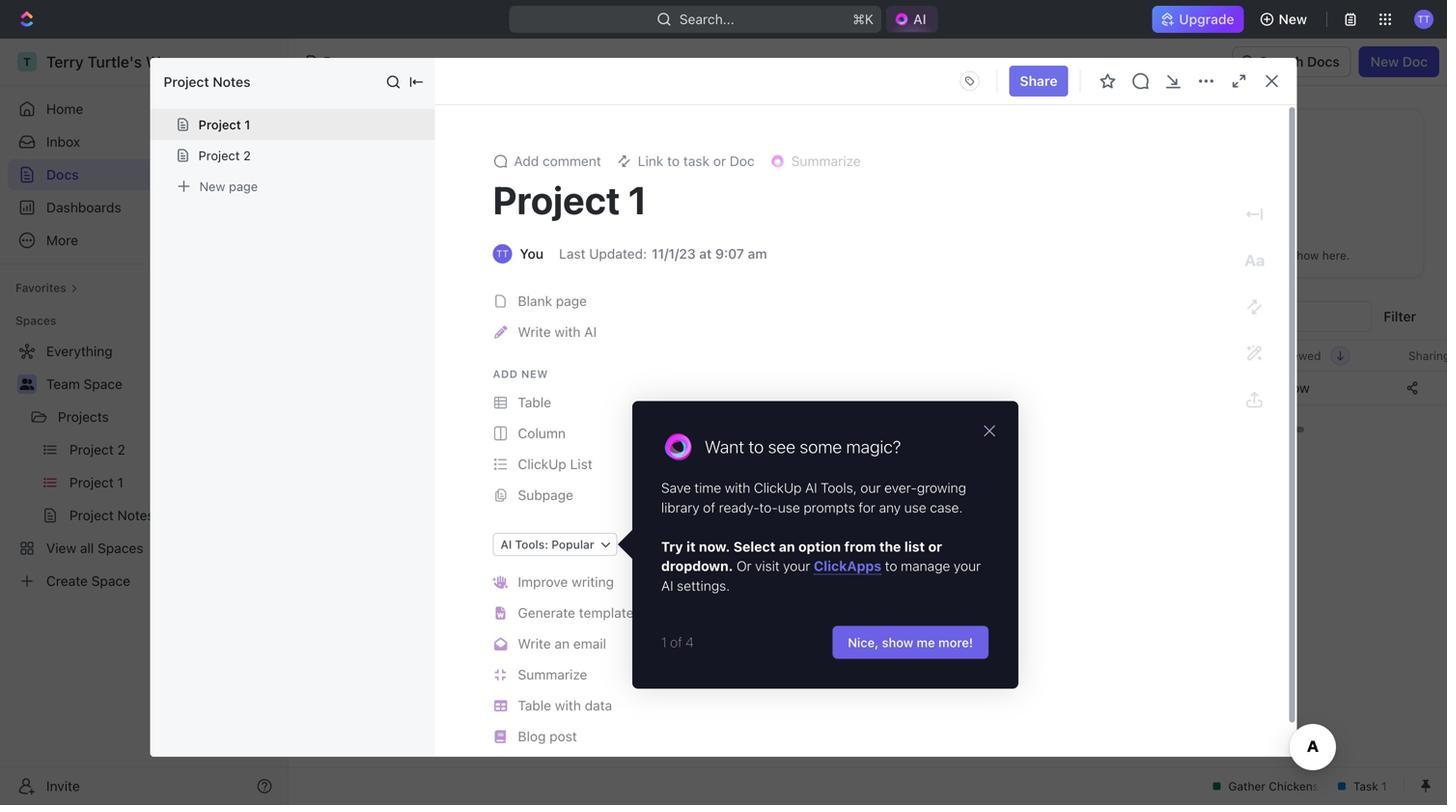 Task type: describe. For each thing, give the bounding box(es) containing it.
0 vertical spatial 1
[[244, 117, 250, 132]]

to for want
[[749, 436, 764, 457]]

dropdown.
[[661, 558, 733, 574]]

9:07
[[715, 246, 744, 262]]

with for data
[[555, 698, 581, 713]]

2 cell from the left
[[1088, 371, 1243, 406]]

an inside try it now. select an option from the list or dropdown.
[[779, 539, 795, 555]]

add for add new
[[493, 368, 518, 380]]

ai tools: popular button
[[493, 533, 618, 556]]

subpage button
[[487, 480, 1157, 511]]

new page
[[199, 179, 258, 194]]

2 will from the left
[[1270, 249, 1287, 262]]

now
[[1284, 380, 1310, 396]]

×
[[982, 416, 997, 442]]

table with data
[[518, 698, 612, 713]]

1 will from the left
[[527, 249, 545, 262]]

blank page
[[518, 293, 587, 309]]

ai inside dropdown button
[[501, 538, 512, 551]]

1 use from the left
[[778, 499, 800, 515]]

more!
[[939, 635, 973, 650]]

projects inside "link"
[[58, 409, 109, 425]]

generate template
[[518, 605, 634, 621]]

page for blank page
[[556, 293, 587, 309]]

recently
[[404, 249, 449, 262]]

search
[[1259, 54, 1304, 70]]

date
[[1254, 349, 1280, 363]]

ever-
[[884, 480, 917, 496]]

growing
[[917, 480, 966, 496]]

to inside "to manage your ai settings."
[[885, 558, 897, 574]]

prompts
[[804, 499, 855, 515]]

ai down blank page
[[584, 324, 597, 340]]

4
[[686, 634, 694, 650]]

0 horizontal spatial of
[[670, 634, 682, 650]]

just
[[1254, 380, 1281, 396]]

clickup inside clickup list 'button'
[[518, 456, 567, 472]]

link to task or doc
[[638, 153, 755, 169]]

nice, show me more!
[[848, 635, 973, 650]]

settings.
[[677, 578, 730, 594]]

case.
[[930, 499, 963, 515]]

from
[[844, 539, 876, 555]]

table button
[[487, 387, 1157, 418]]

see
[[768, 436, 796, 457]]

pencil image
[[494, 326, 507, 339]]

dashboards link
[[8, 192, 280, 223]]

project inside button
[[357, 380, 403, 396]]

with inside save time with clickup ai tools, our ever-growing library of ready-to-use prompts for any use case.
[[725, 480, 751, 496]]

tt inside "dropdown button"
[[1418, 13, 1430, 24]]

with for ai
[[555, 324, 581, 340]]

project 2
[[198, 148, 251, 163]]

opened
[[452, 249, 493, 262]]

ai right ⌘k
[[913, 11, 926, 27]]

recent
[[336, 132, 387, 150]]

private
[[509, 311, 553, 327]]

add for add comment
[[514, 153, 539, 169]]

want
[[705, 436, 744, 457]]

email
[[573, 636, 606, 652]]

nice, show me more! button
[[832, 625, 990, 660]]

× button
[[982, 416, 997, 442]]

spaces
[[15, 314, 56, 327]]

or inside try it now. select an option from the list or dropdown.
[[928, 539, 942, 555]]

summarize button
[[762, 148, 869, 175]]

0 horizontal spatial show
[[548, 249, 577, 262]]

ai inside "to manage your ai settings."
[[661, 578, 673, 594]]

your recently opened docs will show here.
[[377, 249, 608, 262]]

last
[[559, 246, 586, 262]]

project notes inside button
[[357, 380, 444, 396]]

of inside save time with clickup ai tools, our ever-growing library of ready-to-use prompts for any use case.
[[703, 499, 715, 515]]

tools:
[[515, 538, 548, 551]]

visit
[[755, 558, 780, 574]]

all docs created by you will show here.
[[1138, 249, 1350, 262]]

summarize inside dropdown button
[[791, 153, 861, 169]]

upgrade link
[[1152, 6, 1244, 33]]

our
[[861, 480, 881, 496]]

updated:
[[589, 246, 647, 262]]

table for table
[[518, 394, 551, 410]]

list
[[570, 456, 593, 472]]

favorites button
[[8, 276, 86, 299]]

option
[[798, 539, 841, 555]]

blank
[[518, 293, 552, 309]]

all
[[1138, 249, 1151, 262]]

-
[[876, 380, 882, 396]]

2
[[243, 148, 251, 163]]

you
[[520, 246, 544, 262]]

write for write with ai
[[518, 324, 551, 340]]

2 use from the left
[[904, 499, 927, 515]]

new doc
[[1371, 54, 1428, 70]]

it
[[687, 539, 696, 555]]

last updated: 11/1/23 at 9:07 am
[[559, 246, 767, 262]]

doc inside link to task or doc dropdown button
[[730, 153, 755, 169]]

ai inside save time with clickup ai tools, our ever-growing library of ready-to-use prompts for any use case.
[[805, 480, 817, 496]]

blog post
[[518, 728, 577, 744]]

clickapps link
[[814, 558, 882, 575]]

invite
[[46, 778, 80, 794]]

projects inside row
[[702, 380, 753, 396]]

sidebar navigation
[[0, 39, 289, 805]]

row containing date viewed
[[312, 340, 1447, 372]]

× dialog
[[632, 401, 1019, 689]]

team space
[[46, 376, 122, 392]]

2 column header from the left
[[1088, 340, 1243, 372]]

write with ai button
[[487, 317, 1157, 348]]

to manage your ai settings.
[[661, 558, 985, 594]]

table containing project notes
[[312, 340, 1447, 407]]

you
[[1247, 249, 1267, 262]]

task
[[683, 153, 710, 169]]

your for manage
[[954, 558, 981, 574]]

new for new
[[1279, 11, 1307, 27]]

comment
[[543, 153, 601, 169]]

dropdown menu image
[[954, 66, 985, 97]]

table image
[[494, 699, 507, 712]]

1 cell from the left
[[312, 371, 333, 406]]

nice,
[[848, 635, 879, 650]]

clickup list
[[518, 456, 593, 472]]

table for table with data
[[518, 698, 551, 713]]

date viewed
[[1254, 349, 1321, 363]]

search docs
[[1259, 54, 1340, 70]]

magic?
[[846, 436, 901, 457]]

1 inside × "dialog"
[[661, 634, 667, 650]]

tt button
[[1409, 4, 1440, 35]]



Task type: vqa. For each thing, say whether or not it's contained in the screenshot.
TERRY TURTLE'S WORKSPACE, , Element
no



Task type: locate. For each thing, give the bounding box(es) containing it.
write with ai
[[518, 324, 597, 340]]

use left prompts
[[778, 499, 800, 515]]

1 left 4 at the bottom left
[[661, 634, 667, 650]]

1 vertical spatial to
[[749, 436, 764, 457]]

tab list
[[335, 301, 797, 340]]

1 horizontal spatial 1
[[628, 177, 647, 223]]

1 horizontal spatial to
[[749, 436, 764, 457]]

row
[[312, 340, 1447, 372], [312, 369, 1447, 407]]

by
[[1230, 249, 1244, 262]]

1 table from the top
[[518, 394, 551, 410]]

table inside "table" button
[[518, 394, 551, 410]]

1 row from the top
[[312, 340, 1447, 372]]

1 here. from the left
[[580, 249, 608, 262]]

time
[[695, 480, 721, 496]]

save time with clickup ai tools, our ever-growing library of ready-to-use prompts for any use case.
[[661, 480, 970, 515]]

row up magic?
[[312, 369, 1447, 407]]

0 horizontal spatial new
[[199, 179, 225, 194]]

1 your from the left
[[783, 558, 810, 574]]

doc inside new doc button
[[1403, 54, 1428, 70]]

new inside button
[[1371, 54, 1399, 70]]

0 vertical spatial to
[[667, 153, 680, 169]]

for
[[859, 499, 876, 515]]

2 horizontal spatial to
[[885, 558, 897, 574]]

envelope open image
[[494, 638, 507, 650]]

library
[[661, 499, 700, 515]]

your right visit
[[783, 558, 810, 574]]

project notes button
[[336, 369, 659, 407]]

1 vertical spatial project notes
[[357, 380, 444, 396]]

1 vertical spatial summarize
[[518, 667, 587, 683]]

1 horizontal spatial summarize
[[791, 153, 861, 169]]

1 horizontal spatial column header
[[1088, 340, 1243, 372]]

new
[[1279, 11, 1307, 27], [1371, 54, 1399, 70], [199, 179, 225, 194]]

1 write from the top
[[518, 324, 551, 340]]

with down blank page
[[555, 324, 581, 340]]

docs inside docs link
[[46, 167, 79, 182]]

blank page button
[[487, 286, 1157, 317]]

table up blog
[[518, 698, 551, 713]]

1 vertical spatial new
[[1371, 54, 1399, 70]]

1 horizontal spatial your
[[954, 558, 981, 574]]

to for link
[[667, 153, 680, 169]]

write inside button
[[518, 324, 551, 340]]

0 vertical spatial notes
[[213, 74, 250, 90]]

1 horizontal spatial cell
[[1088, 371, 1243, 406]]

1 horizontal spatial use
[[904, 499, 927, 515]]

1 vertical spatial an
[[555, 636, 570, 652]]

doc
[[1403, 54, 1428, 70], [730, 153, 755, 169]]

docs down inbox
[[46, 167, 79, 182]]

1 horizontal spatial page
[[556, 293, 587, 309]]

1 up 2
[[244, 117, 250, 132]]

0 horizontal spatial summarize
[[518, 667, 587, 683]]

1 vertical spatial doc
[[730, 153, 755, 169]]

your
[[783, 558, 810, 574], [954, 558, 981, 574]]

to right link
[[667, 153, 680, 169]]

me
[[917, 635, 935, 650]]

0 vertical spatial with
[[555, 324, 581, 340]]

favorites
[[15, 281, 66, 294]]

team
[[46, 376, 80, 392]]

to left see
[[749, 436, 764, 457]]

0 horizontal spatial or
[[713, 153, 726, 169]]

0 vertical spatial add
[[514, 153, 539, 169]]

2 horizontal spatial 1
[[661, 634, 667, 650]]

notes inside project notes button
[[406, 380, 444, 396]]

0 horizontal spatial notes
[[213, 74, 250, 90]]

add comment
[[514, 153, 601, 169]]

1 vertical spatial table
[[518, 698, 551, 713]]

docs up recent
[[323, 54, 355, 70]]

0 horizontal spatial to
[[667, 153, 680, 169]]

workspace
[[571, 311, 642, 327]]

summarize button
[[487, 659, 1157, 690]]

private button
[[504, 301, 558, 340]]

add left comment
[[514, 153, 539, 169]]

1 horizontal spatial clickup
[[754, 480, 802, 496]]

project 1
[[198, 117, 250, 132], [493, 177, 647, 223]]

tree containing team space
[[8, 336, 280, 597]]

tt left you
[[496, 248, 509, 259]]

projects down team space
[[58, 409, 109, 425]]

use down ever-
[[904, 499, 927, 515]]

inbox
[[46, 134, 80, 150]]

0 vertical spatial new
[[1279, 11, 1307, 27]]

some
[[800, 436, 842, 457]]

1 horizontal spatial tt
[[1418, 13, 1430, 24]]

1 horizontal spatial project notes
[[357, 380, 444, 396]]

ai
[[913, 11, 926, 27], [584, 324, 597, 340], [805, 480, 817, 496], [501, 538, 512, 551], [661, 578, 673, 594]]

will left last
[[527, 249, 545, 262]]

home
[[46, 101, 83, 117]]

new for new page
[[199, 179, 225, 194]]

1 horizontal spatial project 1
[[493, 177, 647, 223]]

2 vertical spatial 1
[[661, 634, 667, 650]]

new down project 2
[[199, 179, 225, 194]]

0 vertical spatial clickup
[[518, 456, 567, 472]]

1 vertical spatial add
[[493, 368, 518, 380]]

clickup list button
[[487, 449, 1157, 480]]

2 here. from the left
[[1322, 249, 1350, 262]]

docs right all
[[1155, 249, 1182, 262]]

1 horizontal spatial doc
[[1403, 54, 1428, 70]]

an left email
[[555, 636, 570, 652]]

or right list
[[928, 539, 942, 555]]

2 your from the left
[[954, 558, 981, 574]]

will
[[527, 249, 545, 262], [1270, 249, 1287, 262]]

docs inside search docs "button"
[[1307, 54, 1340, 70]]

write inside button
[[518, 636, 551, 652]]

use
[[778, 499, 800, 515], [904, 499, 927, 515]]

your inside "to manage your ai settings."
[[954, 558, 981, 574]]

0 horizontal spatial clickup
[[518, 456, 567, 472]]

1 horizontal spatial here.
[[1322, 249, 1350, 262]]

column
[[518, 425, 566, 441]]

1 horizontal spatial new
[[1279, 11, 1307, 27]]

table inside table with data button
[[518, 698, 551, 713]]

0 horizontal spatial your
[[783, 558, 810, 574]]

search...
[[680, 11, 735, 27]]

page up write with ai
[[556, 293, 587, 309]]

generate template button
[[487, 598, 1157, 629]]

link
[[638, 153, 664, 169]]

1 vertical spatial write
[[518, 636, 551, 652]]

no created by me docs image
[[1205, 170, 1283, 248]]

1 horizontal spatial or
[[928, 539, 942, 555]]

file word image
[[496, 607, 505, 620]]

1 vertical spatial of
[[670, 634, 682, 650]]

page for new page
[[229, 179, 258, 194]]

2 write from the top
[[518, 636, 551, 652]]

ai button
[[886, 6, 938, 33]]

summarize inside button
[[518, 667, 587, 683]]

cell
[[312, 371, 333, 406], [1088, 371, 1243, 406]]

your right manage
[[954, 558, 981, 574]]

0 vertical spatial doc
[[1403, 54, 1428, 70]]

2 horizontal spatial show
[[1291, 249, 1319, 262]]

0 horizontal spatial cell
[[312, 371, 333, 406]]

improve writing
[[518, 574, 614, 590]]

0 vertical spatial tt
[[1418, 13, 1430, 24]]

projects link
[[58, 402, 226, 433]]

table with data button
[[487, 690, 1157, 721]]

2 horizontal spatial new
[[1371, 54, 1399, 70]]

with
[[555, 324, 581, 340], [725, 480, 751, 496], [555, 698, 581, 713]]

0 vertical spatial projects
[[702, 380, 753, 396]]

page down 2
[[229, 179, 258, 194]]

show inside button
[[882, 635, 913, 650]]

space
[[84, 376, 122, 392]]

1 vertical spatial clickup
[[754, 480, 802, 496]]

column header
[[312, 340, 333, 372], [1088, 340, 1243, 372]]

1 horizontal spatial will
[[1270, 249, 1287, 262]]

0 horizontal spatial projects
[[58, 409, 109, 425]]

ai down dropdown. at the bottom of page
[[661, 578, 673, 594]]

0 horizontal spatial an
[[555, 636, 570, 652]]

new for new doc
[[1371, 54, 1399, 70]]

select
[[734, 539, 776, 555]]

write an email button
[[487, 629, 1157, 659]]

1 vertical spatial or
[[928, 539, 942, 555]]

0 vertical spatial page
[[229, 179, 258, 194]]

with inside button
[[555, 324, 581, 340]]

0 vertical spatial project 1
[[198, 117, 250, 132]]

docs
[[323, 54, 355, 70], [1307, 54, 1340, 70], [46, 167, 79, 182], [496, 249, 524, 262], [1155, 249, 1182, 262]]

clickup down column
[[518, 456, 567, 472]]

or
[[713, 153, 726, 169], [928, 539, 942, 555]]

no recent docs image
[[453, 170, 531, 248]]

compress image
[[495, 668, 506, 681]]

here.
[[580, 249, 608, 262], [1322, 249, 1350, 262]]

link to task or doc button
[[609, 148, 762, 175]]

book image
[[495, 730, 506, 743]]

2 vertical spatial new
[[199, 179, 225, 194]]

to-
[[759, 499, 778, 515]]

list
[[905, 539, 925, 555]]

new right search docs
[[1371, 54, 1399, 70]]

0 horizontal spatial project 1
[[198, 117, 250, 132]]

2 row from the top
[[312, 369, 1447, 407]]

1 vertical spatial page
[[556, 293, 587, 309]]

team space link
[[46, 369, 276, 400]]

0 horizontal spatial will
[[527, 249, 545, 262]]

hand sparkles image
[[493, 576, 509, 589]]

post
[[550, 728, 577, 744]]

1 horizontal spatial show
[[882, 635, 913, 650]]

project 1 down comment
[[493, 177, 647, 223]]

table down new
[[518, 394, 551, 410]]

or visit your clickapps
[[733, 558, 882, 574]]

2 table from the top
[[518, 698, 551, 713]]

manage
[[901, 558, 950, 574]]

0 vertical spatial project notes
[[164, 74, 250, 90]]

add left new
[[493, 368, 518, 380]]

inbox link
[[8, 126, 280, 157]]

write for write an email
[[518, 636, 551, 652]]

to inside dropdown button
[[667, 153, 680, 169]]

new up search docs "button"
[[1279, 11, 1307, 27]]

your for visit
[[783, 558, 810, 574]]

1 vertical spatial with
[[725, 480, 751, 496]]

tt up new doc
[[1418, 13, 1430, 24]]

or right task
[[713, 153, 726, 169]]

1 vertical spatial projects
[[58, 409, 109, 425]]

0 horizontal spatial doc
[[730, 153, 755, 169]]

will right you
[[1270, 249, 1287, 262]]

1 horizontal spatial projects
[[702, 380, 753, 396]]

new
[[521, 368, 548, 380]]

with inside button
[[555, 698, 581, 713]]

here. right you
[[1322, 249, 1350, 262]]

ai tools: popular
[[501, 538, 594, 551]]

doc down tt "dropdown button"
[[1403, 54, 1428, 70]]

table
[[312, 340, 1447, 407]]

write down the generate
[[518, 636, 551, 652]]

notes left add new
[[406, 380, 444, 396]]

11/1/23
[[652, 246, 696, 262]]

clickup up to-
[[754, 480, 802, 496]]

home link
[[8, 94, 280, 125]]

try it now. select an option from the list or dropdown.
[[661, 539, 946, 574]]

1 vertical spatial 1
[[628, 177, 647, 223]]

docs right the opened
[[496, 249, 524, 262]]

or inside dropdown button
[[713, 153, 726, 169]]

subpage
[[518, 487, 573, 503]]

0 vertical spatial summarize
[[791, 153, 861, 169]]

of down time
[[703, 499, 715, 515]]

search docs button
[[1232, 46, 1351, 77]]

notes up project 2
[[213, 74, 250, 90]]

tab list containing private
[[335, 301, 797, 340]]

project 1 up project 2
[[198, 117, 250, 132]]

0 horizontal spatial 1
[[244, 117, 250, 132]]

0 horizontal spatial tt
[[496, 248, 509, 259]]

0 vertical spatial of
[[703, 499, 715, 515]]

new inside 'button'
[[1279, 11, 1307, 27]]

ready-
[[719, 499, 759, 515]]

clickup inside save time with clickup ai tools, our ever-growing library of ready-to-use prompts for any use case.
[[754, 480, 802, 496]]

clickup
[[518, 456, 567, 472], [754, 480, 802, 496]]

2 vertical spatial with
[[555, 698, 581, 713]]

tools,
[[821, 480, 857, 496]]

viewed
[[1283, 349, 1321, 363]]

an
[[779, 539, 795, 555], [555, 636, 570, 652]]

an up visit
[[779, 539, 795, 555]]

1 vertical spatial notes
[[406, 380, 444, 396]]

0 vertical spatial table
[[518, 394, 551, 410]]

1 vertical spatial project 1
[[493, 177, 647, 223]]

ai left tools:
[[501, 538, 512, 551]]

any
[[879, 499, 901, 515]]

0 horizontal spatial use
[[778, 499, 800, 515]]

data
[[585, 698, 612, 713]]

row up -
[[312, 340, 1447, 372]]

1 of 4
[[661, 634, 694, 650]]

add
[[514, 153, 539, 169], [493, 368, 518, 380]]

sharing
[[1409, 349, 1447, 363]]

0 vertical spatial or
[[713, 153, 726, 169]]

here. up blank page
[[580, 249, 608, 262]]

date viewed button
[[1243, 341, 1350, 371]]

generate
[[518, 605, 575, 621]]

with left data
[[555, 698, 581, 713]]

1 down link
[[628, 177, 647, 223]]

to down the
[[885, 558, 897, 574]]

0 horizontal spatial page
[[229, 179, 258, 194]]

page inside button
[[556, 293, 587, 309]]

ai up prompts
[[805, 480, 817, 496]]

an inside button
[[555, 636, 570, 652]]

1
[[244, 117, 250, 132], [628, 177, 647, 223], [661, 634, 667, 650]]

with up "ready-"
[[725, 480, 751, 496]]

user group image
[[20, 378, 34, 390]]

1 column header from the left
[[312, 340, 333, 372]]

1 horizontal spatial of
[[703, 499, 715, 515]]

0 horizontal spatial project notes
[[164, 74, 250, 90]]

projects up want
[[702, 380, 753, 396]]

0 vertical spatial write
[[518, 324, 551, 340]]

new doc button
[[1359, 46, 1440, 77]]

doc right task
[[730, 153, 755, 169]]

0 vertical spatial an
[[779, 539, 795, 555]]

0 horizontal spatial column header
[[312, 340, 333, 372]]

row containing project notes
[[312, 369, 1447, 407]]

1 horizontal spatial notes
[[406, 380, 444, 396]]

tree
[[8, 336, 280, 597]]

of left 4 at the bottom left
[[670, 634, 682, 650]]

ai tools: popular button
[[493, 533, 618, 556]]

want to see some magic?
[[705, 436, 901, 457]]

now.
[[699, 539, 730, 555]]

Search by name... text field
[[1117, 302, 1361, 331]]

docs right search
[[1307, 54, 1340, 70]]

write down blank
[[518, 324, 551, 340]]

1 vertical spatial tt
[[496, 248, 509, 259]]

blog
[[518, 728, 546, 744]]

1 horizontal spatial an
[[779, 539, 795, 555]]

2 vertical spatial to
[[885, 558, 897, 574]]

tree inside sidebar navigation
[[8, 336, 280, 597]]

0 horizontal spatial here.
[[580, 249, 608, 262]]



